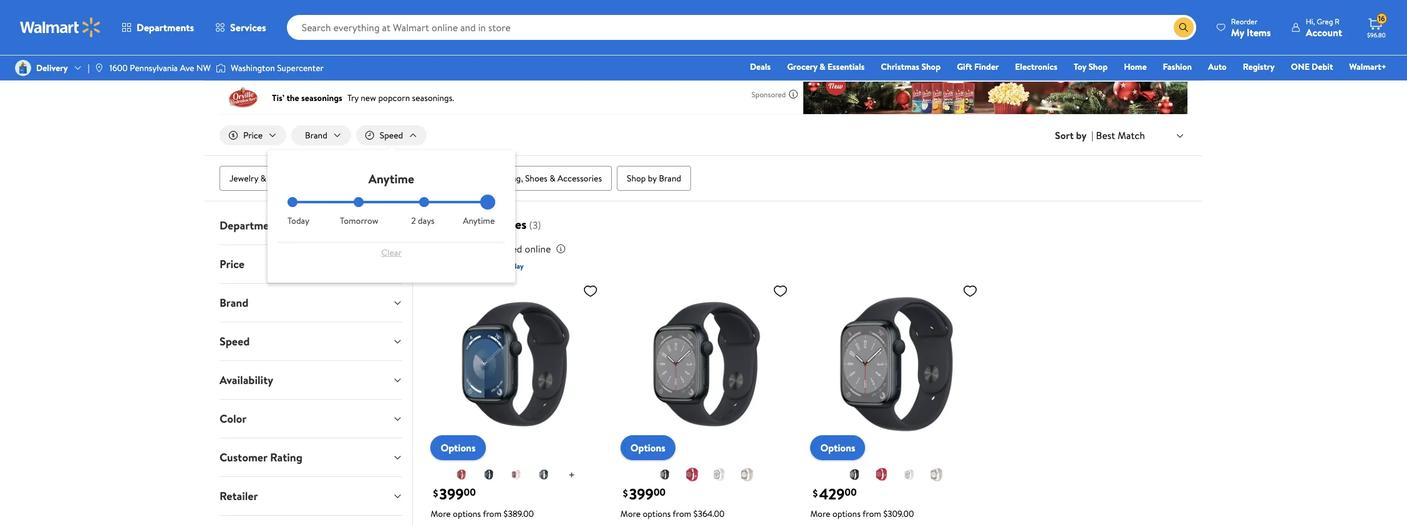 Task type: describe. For each thing, give the bounding box(es) containing it.
| inside sort and filter section element
[[1092, 129, 1094, 142]]

1600 pennsylvania ave nw
[[110, 62, 211, 74]]

Today radio
[[288, 197, 298, 207]]

account
[[1307, 25, 1343, 39]]

shop for toy shop
[[1089, 61, 1108, 73]]

hi, greg r account
[[1307, 16, 1343, 39]]

toy shop
[[1074, 61, 1108, 73]]

apple watch series 9 gps 41mm midnight aluminum case with midnight sport band - s/m image
[[431, 278, 603, 451]]

100+ bought since yesterday
[[431, 261, 524, 272]]

walmart+
[[1350, 61, 1387, 73]]

supercenter
[[277, 62, 324, 74]]

2 days
[[411, 215, 435, 227]]

jewelry & watches
[[230, 172, 301, 185]]

00 for $389.00
[[464, 486, 476, 500]]

16
[[1379, 13, 1386, 24]]

midnight image for 399
[[658, 468, 673, 483]]

toy shop link
[[1069, 60, 1114, 74]]

1 options link from the left
[[431, 436, 486, 461]]

speed button inside sort and filter section element
[[356, 125, 427, 145]]

429
[[819, 484, 845, 505]]

retailer button
[[210, 477, 413, 516]]

& for jewelry
[[261, 172, 266, 185]]

starlight image
[[740, 468, 755, 483]]

(3)
[[529, 218, 541, 232]]

apple
[[446, 216, 478, 233]]

jewelry & watches link
[[220, 166, 311, 191]]

today
[[288, 215, 310, 227]]

services button
[[205, 12, 277, 42]]

+
[[569, 468, 575, 483]]

100+
[[431, 261, 447, 272]]

add to favorites list, apple watch series 8 gps 45mm midnight aluminum case with midnight sport band - m/l image
[[963, 283, 978, 299]]

apple watch series 8 gps 45mm midnight aluminum case with midnight sport band - m/l image
[[811, 278, 983, 451]]

price inside sort and filter section element
[[243, 129, 263, 142]]

399 for more options from $364.00
[[630, 484, 654, 505]]

best match
[[1097, 128, 1146, 142]]

debit
[[1312, 61, 1334, 73]]

options for more options from $309.00
[[833, 508, 861, 521]]

0 vertical spatial |
[[88, 62, 90, 74]]

$ 399 00 for more options from $389.00
[[433, 484, 476, 505]]

Search search field
[[287, 15, 1197, 40]]

watches for apple
[[481, 216, 527, 233]]

$ for more options from $309.00
[[813, 487, 818, 500]]

registry
[[1244, 61, 1275, 73]]

since
[[474, 261, 491, 272]]

all apple watches (3)
[[428, 216, 541, 233]]

one
[[1292, 61, 1310, 73]]

color tab
[[210, 400, 413, 438]]

speed inside tab
[[220, 334, 250, 350]]

00 for $364.00
[[654, 486, 666, 500]]

sort and filter section element
[[205, 115, 1203, 155]]

registry link
[[1238, 60, 1281, 74]]

customer rating
[[220, 450, 303, 466]]

bought
[[449, 261, 472, 272]]

price inside tab
[[220, 257, 245, 272]]

gift finder link
[[952, 60, 1005, 74]]

shop for christmas shop
[[922, 61, 941, 73]]

clear button
[[288, 243, 495, 263]]

nw
[[196, 62, 211, 74]]

more options from $364.00
[[621, 508, 725, 521]]

color button
[[210, 400, 413, 438]]

more for more options from $389.00
[[431, 508, 451, 521]]

finder
[[975, 61, 999, 73]]

speed inside sort and filter section element
[[380, 129, 403, 142]]

departments tab
[[210, 207, 413, 245]]

from for $364.00
[[673, 508, 692, 521]]

rating
[[270, 450, 303, 466]]

price button for sort and filter section element
[[220, 125, 287, 145]]

price tab
[[210, 245, 413, 283]]

options for 429
[[821, 442, 856, 455]]

jewelry
[[230, 172, 258, 185]]

home link
[[1119, 60, 1153, 74]]

customer rating button
[[210, 439, 413, 477]]

washington
[[231, 62, 275, 74]]

all
[[428, 216, 443, 233]]

availability tab
[[210, 361, 413, 399]]

0 horizontal spatial electronics
[[326, 172, 368, 185]]

my
[[1232, 25, 1245, 39]]

options for 399
[[631, 442, 666, 455]]

auto link
[[1203, 60, 1233, 74]]

ad disclaimer and feedback for skylinedisplayad image
[[789, 89, 799, 99]]

reorder my items
[[1232, 16, 1272, 39]]

when
[[453, 242, 476, 256]]

1 vertical spatial speed button
[[210, 323, 413, 361]]

 image for washington supercenter
[[216, 62, 226, 74]]

best
[[1097, 128, 1116, 142]]

$96.80
[[1368, 31, 1386, 39]]

delivery
[[36, 62, 68, 74]]

r
[[1336, 16, 1340, 27]]

outdoors
[[427, 172, 464, 185]]

christmas shop link
[[876, 60, 947, 74]]

fashion link
[[1158, 60, 1198, 74]]

Anytime radio
[[485, 197, 495, 207]]

shop by brand link
[[617, 166, 692, 191]]

1 vertical spatial brand
[[659, 172, 682, 185]]

speed tab
[[210, 323, 413, 361]]

sports
[[393, 172, 417, 185]]

gift finder
[[957, 61, 999, 73]]

1 horizontal spatial electronics link
[[1010, 60, 1064, 74]]

sports & outdoors link
[[383, 166, 474, 191]]

none radio inside 'how fast do you want your order?' option group
[[420, 197, 430, 207]]

greg
[[1318, 16, 1334, 27]]

 image for 1600 pennsylvania ave nw
[[95, 63, 105, 73]]

1 options from the left
[[441, 442, 476, 455]]

pink image
[[509, 468, 524, 483]]

options for more options from $389.00
[[453, 508, 481, 521]]

washington supercenter
[[231, 62, 324, 74]]

red image for 429
[[875, 468, 890, 483]]

gift
[[957, 61, 973, 73]]

add to favorites list, apple watch series 8 gps 41mm midnight aluminum case with midnight sport band - s/m image
[[773, 283, 788, 299]]



Task type: locate. For each thing, give the bounding box(es) containing it.
3 $ from the left
[[813, 487, 818, 500]]

shop
[[922, 61, 941, 73], [1089, 61, 1108, 73], [627, 172, 646, 185]]

best match button
[[1094, 127, 1188, 144]]

clear search field text image
[[1159, 22, 1169, 32]]

1 horizontal spatial electronics
[[1016, 61, 1058, 73]]

1 vertical spatial price
[[428, 242, 451, 256]]

$ up more options from $364.00
[[623, 487, 628, 500]]

auto
[[1209, 61, 1227, 73]]

2 $ 399 00 from the left
[[623, 484, 666, 505]]

$ 399 00
[[433, 484, 476, 505], [623, 484, 666, 505]]

availability button
[[210, 361, 413, 399]]

1 from from the left
[[483, 508, 502, 521]]

0 horizontal spatial anytime
[[369, 170, 415, 187]]

2 options link from the left
[[621, 436, 676, 461]]

speed up availability
[[220, 334, 250, 350]]

ave
[[180, 62, 194, 74]]

0 horizontal spatial options
[[441, 442, 476, 455]]

anytime down anytime option
[[463, 215, 495, 227]]

2 399 from the left
[[630, 484, 654, 505]]

from
[[483, 508, 502, 521], [673, 508, 692, 521], [863, 508, 882, 521]]

items
[[1247, 25, 1272, 39]]

3 more from the left
[[811, 508, 831, 521]]

0 horizontal spatial |
[[88, 62, 90, 74]]

legal information image
[[556, 244, 566, 254]]

0 vertical spatial price
[[243, 129, 263, 142]]

departments up the 1600 pennsylvania ave nw
[[137, 21, 194, 34]]

2
[[411, 215, 416, 227]]

from for $389.00
[[483, 508, 502, 521]]

2 $ from the left
[[623, 487, 628, 500]]

Walmart Site-Wide search field
[[287, 15, 1197, 40]]

speed button up sports at the left top of page
[[356, 125, 427, 145]]

options
[[441, 442, 476, 455], [631, 442, 666, 455], [821, 442, 856, 455]]

1 vertical spatial electronics
[[326, 172, 368, 185]]

0 vertical spatial speed
[[380, 129, 403, 142]]

price button
[[220, 125, 287, 145], [210, 245, 413, 283]]

 image
[[15, 60, 31, 76]]

watches up the today option
[[268, 172, 301, 185]]

1 red image from the left
[[685, 468, 700, 483]]

2 horizontal spatial options
[[821, 442, 856, 455]]

$ inside $ 429 00
[[813, 487, 818, 500]]

0 horizontal spatial departments button
[[111, 12, 205, 42]]

0 vertical spatial departments button
[[111, 12, 205, 42]]

3 options from the left
[[833, 508, 861, 521]]

walmart image
[[20, 17, 101, 37]]

red image for 399
[[685, 468, 700, 483]]

essentials
[[828, 61, 865, 73]]

0 vertical spatial electronics link
[[1010, 60, 1064, 74]]

$ 399 00 for more options from $364.00
[[623, 484, 666, 505]]

red image up $309.00 on the right bottom of the page
[[875, 468, 890, 483]]

more options from $389.00
[[431, 508, 534, 521]]

Tomorrow radio
[[354, 197, 364, 207]]

color
[[220, 411, 247, 427]]

1 horizontal spatial departments button
[[210, 207, 413, 245]]

price button inside sort and filter section element
[[220, 125, 287, 145]]

2 red image from the left
[[875, 468, 890, 483]]

$ for more options from $389.00
[[433, 487, 438, 500]]

& for sports
[[419, 172, 425, 185]]

from left $364.00
[[673, 508, 692, 521]]

& right "shoes"
[[550, 172, 556, 185]]

departments inside tab
[[220, 218, 284, 233]]

more
[[431, 508, 451, 521], [621, 508, 641, 521], [811, 508, 831, 521]]

toy
[[1074, 61, 1087, 73]]

price button for the price tab
[[210, 245, 413, 283]]

1 horizontal spatial |
[[1092, 129, 1094, 142]]

1 horizontal spatial options link
[[621, 436, 676, 461]]

1 horizontal spatial options
[[643, 508, 671, 521]]

1 silver image from the left
[[537, 468, 552, 483]]

days
[[418, 215, 435, 227]]

electronics
[[1016, 61, 1058, 73], [326, 172, 368, 185]]

sponsored
[[752, 89, 786, 100]]

red image up $364.00
[[685, 468, 700, 483]]

speed button
[[356, 125, 427, 145], [210, 323, 413, 361]]

1 horizontal spatial 399
[[630, 484, 654, 505]]

anytime up 'how fast do you want your order?' option group
[[369, 170, 415, 187]]

2 horizontal spatial 00
[[845, 486, 857, 500]]

electronics link up 'tomorrow' radio
[[316, 166, 378, 191]]

1 $ 399 00 from the left
[[433, 484, 476, 505]]

more for more options from $309.00
[[811, 508, 831, 521]]

&
[[820, 61, 826, 73], [261, 172, 266, 185], [419, 172, 425, 185], [550, 172, 556, 185]]

1 horizontal spatial by
[[1077, 129, 1087, 142]]

2 silver image from the left
[[713, 468, 728, 483]]

search icon image
[[1179, 22, 1189, 32]]

electronics up 'tomorrow' radio
[[326, 172, 368, 185]]

brand
[[305, 129, 328, 142], [659, 172, 682, 185], [220, 295, 249, 311]]

 image left 1600
[[95, 63, 105, 73]]

2 vertical spatial price
[[220, 257, 245, 272]]

from left the $389.00
[[483, 508, 502, 521]]

1 vertical spatial anytime
[[463, 215, 495, 227]]

clear
[[381, 247, 402, 259]]

1 vertical spatial departments
[[220, 218, 284, 233]]

0 vertical spatial by
[[1077, 129, 1087, 142]]

$ 429 00
[[813, 484, 857, 505]]

$309.00
[[884, 508, 915, 521]]

2 midnight image from the left
[[848, 468, 863, 483]]

00 up more options from $364.00
[[654, 486, 666, 500]]

1 horizontal spatial $
[[623, 487, 628, 500]]

0 horizontal spatial $ 399 00
[[433, 484, 476, 505]]

apple watch series 8 gps 41mm midnight aluminum case with midnight sport band - s/m image
[[621, 278, 793, 451]]

| left best
[[1092, 129, 1094, 142]]

$ for more options from $364.00
[[623, 487, 628, 500]]

options down (product)red image
[[453, 508, 481, 521]]

christmas
[[881, 61, 920, 73]]

clothing, shoes & accessories
[[489, 172, 602, 185]]

None range field
[[288, 201, 495, 204]]

purchased
[[478, 242, 523, 256]]

1 horizontal spatial midnight image
[[848, 468, 863, 483]]

brand tab
[[210, 284, 413, 322]]

2 options from the left
[[643, 508, 671, 521]]

silver image for 399
[[713, 468, 728, 483]]

departments button up the 1600 pennsylvania ave nw
[[111, 12, 205, 42]]

shop by brand
[[627, 172, 682, 185]]

3 options from the left
[[821, 442, 856, 455]]

starlight image
[[930, 468, 945, 483]]

walmart+ link
[[1344, 60, 1393, 74]]

& right 'grocery'
[[820, 61, 826, 73]]

0 horizontal spatial options link
[[431, 436, 486, 461]]

options link for 429
[[811, 436, 866, 461]]

electronics link left toy
[[1010, 60, 1064, 74]]

more for more options from $364.00
[[621, 508, 641, 521]]

1 horizontal spatial options
[[631, 442, 666, 455]]

1 horizontal spatial shop
[[922, 61, 941, 73]]

00 down (product)red image
[[464, 486, 476, 500]]

0 horizontal spatial  image
[[95, 63, 105, 73]]

watches
[[268, 172, 301, 185], [481, 216, 527, 233]]

one debit link
[[1286, 60, 1339, 74]]

2 horizontal spatial shop
[[1089, 61, 1108, 73]]

clothing,
[[489, 172, 523, 185]]

399 for more options from $389.00
[[440, 484, 464, 505]]

None radio
[[420, 197, 430, 207]]

2 horizontal spatial silver image
[[903, 468, 918, 483]]

0 horizontal spatial electronics link
[[316, 166, 378, 191]]

price
[[243, 129, 263, 142], [428, 242, 451, 256], [220, 257, 245, 272]]

00 up more options from $309.00
[[845, 486, 857, 500]]

1 vertical spatial speed
[[220, 334, 250, 350]]

0 vertical spatial brand button
[[291, 125, 351, 145]]

shop inside christmas shop link
[[922, 61, 941, 73]]

services
[[230, 21, 266, 34]]

watches for &
[[268, 172, 301, 185]]

1 horizontal spatial speed
[[380, 129, 403, 142]]

retailer tab
[[210, 477, 413, 516]]

0 vertical spatial anytime
[[369, 170, 415, 187]]

electronics left toy
[[1016, 61, 1058, 73]]

$ up more options from $389.00
[[433, 487, 438, 500]]

399 down (product)red image
[[440, 484, 464, 505]]

$
[[433, 487, 438, 500], [623, 487, 628, 500], [813, 487, 818, 500]]

options
[[453, 508, 481, 521], [643, 508, 671, 521], [833, 508, 861, 521]]

2 horizontal spatial brand
[[659, 172, 682, 185]]

clothing, shoes & accessories link
[[479, 166, 612, 191]]

1 vertical spatial watches
[[481, 216, 527, 233]]

0 vertical spatial departments
[[137, 21, 194, 34]]

speed button down brand tab at the left bottom
[[210, 323, 413, 361]]

shop inside shop by brand link
[[627, 172, 646, 185]]

red image
[[685, 468, 700, 483], [875, 468, 890, 483]]

0 vertical spatial watches
[[268, 172, 301, 185]]

silver image for 429
[[903, 468, 918, 483]]

by inside sort and filter section element
[[1077, 129, 1087, 142]]

add to favorites list, apple watch series 9 gps 41mm midnight aluminum case with midnight sport band - s/m image
[[583, 283, 598, 299]]

(product)red image
[[454, 468, 469, 483]]

3 from from the left
[[863, 508, 882, 521]]

reorder
[[1232, 16, 1258, 27]]

& for grocery
[[820, 61, 826, 73]]

0 horizontal spatial 00
[[464, 486, 476, 500]]

shop right the christmas
[[922, 61, 941, 73]]

399
[[440, 484, 464, 505], [630, 484, 654, 505]]

$364.00
[[694, 508, 725, 521]]

1 00 from the left
[[464, 486, 476, 500]]

midnight image
[[482, 468, 497, 483]]

3 options link from the left
[[811, 436, 866, 461]]

midnight image for 429
[[848, 468, 863, 483]]

shop inside toy shop link
[[1089, 61, 1108, 73]]

home
[[1124, 61, 1147, 73]]

00
[[464, 486, 476, 500], [654, 486, 666, 500], [845, 486, 857, 500]]

1 horizontal spatial silver image
[[713, 468, 728, 483]]

brand inside tab
[[220, 295, 249, 311]]

shoes
[[525, 172, 548, 185]]

1 399 from the left
[[440, 484, 464, 505]]

price button up jewelry
[[220, 125, 287, 145]]

2 vertical spatial brand
[[220, 295, 249, 311]]

departments button up the price tab
[[210, 207, 413, 245]]

0 vertical spatial price button
[[220, 125, 287, 145]]

how fast do you want your order? option group
[[288, 197, 495, 227]]

0 horizontal spatial $
[[433, 487, 438, 500]]

1 midnight image from the left
[[658, 468, 673, 483]]

by for sort
[[1077, 129, 1087, 142]]

1 vertical spatial electronics link
[[316, 166, 378, 191]]

silver image right pink image
[[537, 468, 552, 483]]

yesterday
[[493, 261, 524, 272]]

1 horizontal spatial watches
[[481, 216, 527, 233]]

grocery & essentials
[[787, 61, 865, 73]]

brand inside sort and filter section element
[[305, 129, 328, 142]]

shop right toy
[[1089, 61, 1108, 73]]

2 options from the left
[[631, 442, 666, 455]]

 image
[[216, 62, 226, 74], [95, 63, 105, 73]]

2 horizontal spatial options
[[833, 508, 861, 521]]

1 vertical spatial by
[[648, 172, 657, 185]]

1 horizontal spatial 00
[[654, 486, 666, 500]]

online
[[525, 242, 551, 256]]

0 horizontal spatial shop
[[627, 172, 646, 185]]

 image right nw
[[216, 62, 226, 74]]

1 vertical spatial departments button
[[210, 207, 413, 245]]

0 vertical spatial brand
[[305, 129, 328, 142]]

customer rating tab
[[210, 439, 413, 477]]

1 vertical spatial brand button
[[210, 284, 413, 322]]

1 vertical spatial price button
[[210, 245, 413, 283]]

accessories
[[558, 172, 602, 185]]

sort
[[1056, 129, 1074, 142]]

0 horizontal spatial midnight image
[[658, 468, 673, 483]]

hi,
[[1307, 16, 1316, 27]]

1 more from the left
[[431, 508, 451, 521]]

1 horizontal spatial anytime
[[463, 215, 495, 227]]

deals
[[750, 61, 771, 73]]

midnight image
[[658, 468, 673, 483], [848, 468, 863, 483]]

deals link
[[745, 60, 777, 74]]

0 horizontal spatial speed
[[220, 334, 250, 350]]

1 horizontal spatial brand
[[305, 129, 328, 142]]

departments left today
[[220, 218, 284, 233]]

brand button inside sort and filter section element
[[291, 125, 351, 145]]

+ button
[[559, 466, 585, 486]]

1 horizontal spatial  image
[[216, 62, 226, 74]]

3 silver image from the left
[[903, 468, 918, 483]]

watches up purchased
[[481, 216, 527, 233]]

price when purchased online
[[428, 242, 551, 256]]

from left $309.00 on the right bottom of the page
[[863, 508, 882, 521]]

silver image
[[537, 468, 552, 483], [713, 468, 728, 483], [903, 468, 918, 483]]

$ left 429 on the right of page
[[813, 487, 818, 500]]

availability
[[220, 373, 273, 388]]

2 more from the left
[[621, 508, 641, 521]]

3 00 from the left
[[845, 486, 857, 500]]

& right sports at the left top of page
[[419, 172, 425, 185]]

0 horizontal spatial departments
[[137, 21, 194, 34]]

0 horizontal spatial more
[[431, 508, 451, 521]]

2 horizontal spatial more
[[811, 508, 831, 521]]

0 horizontal spatial from
[[483, 508, 502, 521]]

speed
[[380, 129, 403, 142], [220, 334, 250, 350]]

1600
[[110, 62, 128, 74]]

fashion
[[1164, 61, 1193, 73]]

midnight image up more options from $364.00
[[658, 468, 673, 483]]

1 horizontal spatial from
[[673, 508, 692, 521]]

|
[[88, 62, 90, 74], [1092, 129, 1094, 142]]

shop right accessories
[[627, 172, 646, 185]]

0 horizontal spatial red image
[[685, 468, 700, 483]]

options link for 399
[[621, 436, 676, 461]]

$ 399 00 up more options from $364.00
[[623, 484, 666, 505]]

1 $ from the left
[[433, 487, 438, 500]]

anytime inside 'how fast do you want your order?' option group
[[463, 215, 495, 227]]

options for more options from $364.00
[[643, 508, 671, 521]]

1 horizontal spatial $ 399 00
[[623, 484, 666, 505]]

0 horizontal spatial brand
[[220, 295, 249, 311]]

0 horizontal spatial silver image
[[537, 468, 552, 483]]

0 horizontal spatial 399
[[440, 484, 464, 505]]

399 up more options from $364.00
[[630, 484, 654, 505]]

1 horizontal spatial departments
[[220, 218, 284, 233]]

grocery & essentials link
[[782, 60, 871, 74]]

2 horizontal spatial options link
[[811, 436, 866, 461]]

retailer
[[220, 489, 258, 504]]

from for $309.00
[[863, 508, 882, 521]]

silver image left starlight icon
[[903, 468, 918, 483]]

00 for $309.00
[[845, 486, 857, 500]]

1 horizontal spatial red image
[[875, 468, 890, 483]]

speed up sports at the left top of page
[[380, 129, 403, 142]]

options left $364.00
[[643, 508, 671, 521]]

00 inside $ 429 00
[[845, 486, 857, 500]]

0 vertical spatial speed button
[[356, 125, 427, 145]]

2 horizontal spatial from
[[863, 508, 882, 521]]

& right jewelry
[[261, 172, 266, 185]]

0 horizontal spatial by
[[648, 172, 657, 185]]

silver image left starlight image
[[713, 468, 728, 483]]

2 00 from the left
[[654, 486, 666, 500]]

options down $ 429 00
[[833, 508, 861, 521]]

1 options from the left
[[453, 508, 481, 521]]

by for shop
[[648, 172, 657, 185]]

2 from from the left
[[673, 508, 692, 521]]

price button down departments tab
[[210, 245, 413, 283]]

christmas shop
[[881, 61, 941, 73]]

tomorrow
[[340, 215, 379, 227]]

1 horizontal spatial more
[[621, 508, 641, 521]]

0 vertical spatial electronics
[[1016, 61, 1058, 73]]

2 horizontal spatial $
[[813, 487, 818, 500]]

1 vertical spatial |
[[1092, 129, 1094, 142]]

| left 1600
[[88, 62, 90, 74]]

sort by |
[[1056, 129, 1094, 142]]

departments
[[137, 21, 194, 34], [220, 218, 284, 233]]

midnight image up $ 429 00
[[848, 468, 863, 483]]

0 horizontal spatial options
[[453, 508, 481, 521]]

0 horizontal spatial watches
[[268, 172, 301, 185]]

$ 399 00 down (product)red image
[[433, 484, 476, 505]]

customer
[[220, 450, 267, 466]]



Task type: vqa. For each thing, say whether or not it's contained in the screenshot.
 icon corresponding to How
no



